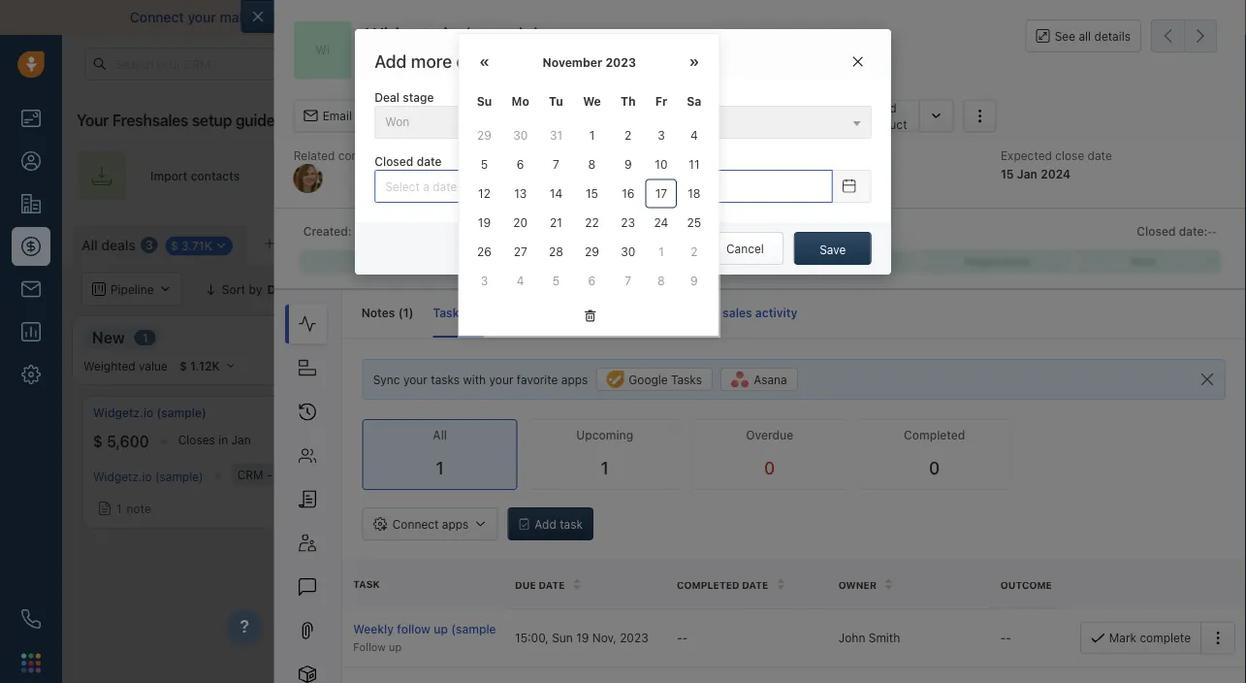 Task type: describe. For each thing, give the bounding box(es) containing it.
qualification
[[407, 328, 499, 346]]

meeting button
[[625, 100, 709, 133]]

1 vertical spatial smith
[[869, 631, 900, 645]]

2 acme inc (sample) link from the top
[[409, 468, 511, 481]]

your up 17
[[653, 169, 678, 182]]

0 horizontal spatial 5,600
[[107, 432, 149, 451]]

email button
[[294, 100, 363, 133]]

1 horizontal spatial 6
[[589, 274, 596, 288]]

19 inside the widgetz.io (sample) dialog
[[576, 631, 589, 645]]

email
[[598, 9, 632, 25]]

tasks
[[431, 373, 460, 386]]

1 horizontal spatial deal
[[860, 418, 884, 432]]

create for create custom sales activity
[[636, 306, 674, 320]]

0 vertical spatial 4
[[691, 129, 698, 142]]

notes ( 1 )
[[362, 306, 414, 320]]

add right overdue
[[835, 418, 857, 432]]

0 horizontal spatial 19
[[478, 216, 491, 229]]

container_wx8msf4aqz5i3rn1 image up connect apps
[[413, 498, 427, 511]]

2 vertical spatial 9
[[691, 274, 698, 288]]

freshworks switcher image
[[21, 653, 41, 673]]

deal stage
[[375, 91, 434, 104]]

nov
[[531, 433, 553, 447]]

2 vertical spatial widgetz.io (sample)
[[93, 470, 203, 483]]

13 for 13 more...
[[280, 237, 294, 250]]

your freshsales setup guide
[[77, 111, 275, 130]]

import contacts link
[[77, 151, 275, 200]]

closed for closed date: --
[[1138, 224, 1177, 238]]

17
[[656, 187, 668, 200]]

bring
[[368, 169, 398, 182]]

note for $ 5,600
[[127, 502, 151, 515]]

container_wx8msf4aqz5i3rn1 image inside all deal owners button
[[479, 282, 493, 296]]

date:
[[1180, 224, 1208, 238]]

15:00, sun 19 nov, 2023
[[515, 631, 648, 645]]

⌘
[[357, 237, 368, 250]]

1 leads from the left
[[461, 169, 491, 182]]

days inside created: 9 days ago
[[364, 226, 386, 238]]

weekly
[[353, 622, 394, 636]]

0 vertical spatial and
[[430, 9, 454, 25]]

guide
[[236, 111, 275, 130]]

(sample) down the $ 100
[[378, 468, 427, 481]]

gold
[[276, 468, 301, 481]]

import deals
[[1029, 234, 1100, 247]]

closes for $ 100
[[478, 433, 515, 447]]

note for $ 100
[[442, 498, 467, 511]]

create custom sales activity
[[636, 306, 798, 320]]

your right 'with'
[[490, 373, 514, 386]]

favorite
[[517, 373, 558, 386]]

in for closes in nov
[[518, 433, 528, 447]]

$ 5,600 inside the widgetz.io (sample) dialog
[[366, 61, 416, 77]]

connect your mailbox to improve deliverability and enable 2-way sync of email conversations. import all your sales data so you don't have to start from scratch.
[[130, 9, 1151, 25]]

completed for completed
[[904, 428, 966, 442]]

2 leads from the left
[[894, 169, 924, 182]]

0 horizontal spatial jan
[[231, 433, 251, 447]]

create sales sequence link
[[1052, 151, 1247, 200]]

november
[[543, 55, 603, 69]]

(sample) up closes in jan
[[157, 406, 206, 420]]

add deal button
[[1152, 224, 1237, 257]]

deal for add deal button
[[1204, 234, 1228, 247]]

0 vertical spatial 8
[[589, 158, 596, 171]]

sales for sales owner john smith
[[765, 149, 795, 162]]

all for deals
[[82, 237, 98, 253]]

container_wx8msf4aqz5i3rn1 image right overdue
[[816, 418, 830, 432]]

1 vertical spatial 29
[[585, 245, 600, 259]]

your left mailbox
[[188, 9, 216, 25]]

data
[[866, 9, 895, 25]]

your up 'settings' popup button
[[941, 169, 966, 182]]

fr
[[656, 95, 668, 108]]

email
[[323, 109, 352, 123]]

your trial ends in 21 days
[[716, 57, 843, 70]]

1 note for $ 5,600
[[116, 502, 151, 515]]

2 horizontal spatial to
[[1015, 9, 1028, 25]]

route leads to your team
[[858, 169, 998, 182]]

1 horizontal spatial 2
[[691, 245, 698, 259]]

import for import contacts
[[150, 169, 188, 182]]

products
[[563, 468, 612, 481]]

add deal inside button
[[1178, 234, 1228, 247]]

all deal owners
[[500, 282, 586, 296]]

smith inside sales owner john smith
[[797, 167, 830, 180]]

1 team from the left
[[681, 169, 709, 182]]

22
[[585, 216, 599, 229]]

0 vertical spatial 30
[[513, 129, 528, 142]]

1 inside button
[[374, 282, 380, 296]]

start
[[1031, 9, 1061, 25]]

sun
[[552, 631, 573, 645]]

sales for sales activities
[[759, 101, 788, 115]]

no
[[545, 468, 560, 481]]

product
[[865, 118, 908, 131]]

1 filter applied button
[[340, 273, 466, 306]]

2-
[[504, 9, 519, 25]]

create for create sales sequence
[[1126, 169, 1163, 182]]

all deals link
[[82, 235, 136, 255]]

1 vertical spatial task
[[353, 578, 380, 590]]

all inside button
[[1079, 29, 1092, 43]]

add left the '--' link
[[1178, 234, 1201, 247]]

15:00,
[[515, 631, 549, 645]]

explore
[[880, 57, 922, 70]]

12
[[478, 187, 491, 200]]

3 inside all deals 3
[[145, 238, 153, 252]]

16
[[622, 187, 635, 200]]

add left task
[[535, 517, 557, 531]]

closes in jan
[[178, 433, 251, 447]]

1 vertical spatial add deal
[[835, 418, 884, 432]]

1 vertical spatial and
[[1030, 282, 1051, 296]]

from
[[1065, 9, 1095, 25]]

$ for qualification
[[409, 432, 418, 451]]

bring in website leads
[[368, 169, 491, 182]]

invite your team link
[[545, 151, 765, 200]]

deals for import
[[1069, 234, 1100, 247]]

monthly
[[331, 468, 375, 481]]

meeting
[[654, 109, 699, 123]]

call button
[[373, 100, 432, 133]]

sales activities button down ends
[[719, 99, 828, 133]]

owners
[[545, 282, 586, 296]]

(sample) inside acme inc (sample) link
[[463, 406, 513, 420]]

0 horizontal spatial 29
[[477, 129, 492, 142]]

(sample) up previous month icon
[[464, 23, 541, 46]]

2 vertical spatial widgetz.io (sample) link
[[93, 470, 203, 483]]

cancel button
[[707, 232, 784, 265]]

create custom sales activity link
[[615, 306, 798, 320]]

15 inside expected close date 15 jan 2024
[[1001, 167, 1015, 180]]

1 horizontal spatial to
[[927, 169, 938, 182]]

have
[[981, 9, 1011, 25]]

13 more...
[[280, 237, 336, 250]]

website
[[414, 169, 458, 182]]

phone element
[[12, 600, 50, 639]]

1 vertical spatial 8
[[658, 274, 665, 288]]

applied
[[412, 282, 454, 296]]

due
[[515, 579, 536, 590]]

2 inc from the top
[[443, 468, 459, 481]]

23
[[621, 216, 636, 229]]

closes for $ 5,600
[[178, 433, 215, 447]]

you
[[917, 9, 940, 25]]

overdue
[[746, 428, 794, 442]]

container_wx8msf4aqz5i3rn1 image for quotas and forecasting
[[969, 282, 982, 296]]

1 vertical spatial 4
[[517, 274, 525, 288]]

0 horizontal spatial all
[[779, 9, 794, 25]]

0 vertical spatial 2023
[[606, 55, 637, 69]]

route leads to your team link
[[784, 151, 1033, 200]]

0 vertical spatial 9
[[625, 158, 632, 171]]

0 horizontal spatial 21
[[550, 216, 563, 229]]

activity
[[756, 306, 798, 320]]

1 vertical spatial 30
[[621, 245, 636, 259]]

closed for closed date
[[375, 155, 414, 168]]

tu
[[549, 95, 564, 108]]

crm - gold plan monthly (sample)
[[237, 468, 427, 481]]

2 vertical spatial container_wx8msf4aqz5i3rn1 image
[[98, 502, 112, 515]]

1 acme inc (sample) link from the top
[[409, 405, 513, 421]]

1 vertical spatial john
[[839, 631, 865, 645]]

previous month image
[[479, 56, 490, 69]]

0 vertical spatial 5
[[481, 158, 488, 171]]

0 horizontal spatial 7
[[553, 158, 560, 171]]

25
[[688, 216, 702, 229]]

0 horizontal spatial apps
[[442, 517, 469, 531]]

completed for completed date
[[677, 579, 739, 590]]

follow
[[353, 640, 385, 653]]

setup
[[192, 111, 232, 130]]

see
[[1055, 29, 1076, 43]]

th
[[621, 95, 636, 108]]

100
[[422, 432, 449, 451]]

$ 100
[[409, 432, 449, 451]]

demo
[[1020, 328, 1063, 346]]

ends
[[765, 57, 790, 70]]

import deals group
[[1003, 224, 1142, 257]]

mark
[[1110, 631, 1137, 645]]

0 horizontal spatial 2
[[625, 129, 632, 142]]

sales inside the widgetz.io (sample) dialog
[[723, 306, 753, 320]]

2 horizontal spatial 3
[[658, 129, 665, 142]]

details for add more details
[[457, 50, 510, 71]]

2 team from the left
[[970, 169, 998, 182]]

save
[[820, 243, 847, 256]]

13 more... button
[[253, 230, 347, 257]]

task button
[[551, 100, 615, 133]]

0 vertical spatial tasks
[[433, 306, 466, 320]]

scratch.
[[1099, 9, 1151, 25]]

date for due date
[[538, 579, 565, 590]]

26
[[477, 245, 492, 259]]

1 vertical spatial up
[[389, 640, 401, 653]]

notes
[[362, 306, 395, 320]]

invite your team
[[619, 169, 709, 182]]

1 vertical spatial 15
[[586, 187, 599, 200]]

0 vertical spatial sales
[[829, 9, 863, 25]]

0 vertical spatial 21
[[805, 57, 817, 70]]

1 horizontal spatial apps
[[562, 373, 588, 386]]

related for related contact
[[294, 149, 335, 162]]

widgetz.io inside the related account widgetz.io (sample)
[[530, 167, 591, 180]]

closes in nov
[[478, 433, 553, 447]]

0 horizontal spatial to
[[273, 9, 286, 25]]

close image
[[1218, 13, 1228, 22]]

contacts
[[191, 169, 240, 182]]

0 vertical spatial up
[[433, 622, 448, 636]]

1 -- from the left
[[677, 631, 688, 645]]

phone image
[[21, 609, 41, 629]]

0 vertical spatial 6
[[517, 158, 524, 171]]

1 vertical spatial 5
[[553, 274, 560, 288]]



Task type: locate. For each thing, give the bounding box(es) containing it.
5,600
[[378, 61, 416, 77], [107, 432, 149, 451]]

acme inc (sample) down 100
[[409, 468, 511, 481]]

create inside the widgetz.io (sample) dialog
[[636, 306, 674, 320]]

settings
[[937, 234, 983, 247]]

0 vertical spatial import
[[733, 9, 776, 25]]

28
[[549, 245, 564, 259]]

completed date
[[677, 579, 768, 590]]

acme up the $ 100
[[409, 406, 440, 420]]

all inside the widgetz.io (sample) dialog
[[433, 428, 447, 442]]

2023 right "nov,"
[[620, 631, 648, 645]]

(sample) up 16
[[594, 167, 645, 180]]

mo
[[512, 95, 530, 108]]

2 vertical spatial deal
[[860, 418, 884, 432]]

1 vertical spatial jan
[[231, 433, 251, 447]]

mailbox
[[220, 9, 270, 25]]

-- down outcome
[[1001, 631, 1012, 645]]

add deal right overdue
[[835, 418, 884, 432]]

(sample) inside weekly follow up (sample) follow up
[[451, 622, 501, 636]]

deals for all
[[101, 237, 136, 253]]

Search your CRM... text field
[[85, 48, 279, 81]]

1 vertical spatial acme inc (sample) link
[[409, 468, 511, 481]]

all up your trial ends in 21 days
[[779, 9, 794, 25]]

acme inc (sample) down 'with'
[[409, 406, 513, 420]]

0 horizontal spatial related
[[294, 149, 335, 162]]

1 acme from the top
[[409, 406, 440, 420]]

connect down the $ 100
[[393, 517, 439, 531]]

$ 5,600 up "deal"
[[366, 61, 416, 77]]

up down the follow
[[389, 640, 401, 653]]

sales left data
[[829, 9, 863, 25]]

all deals 3
[[82, 237, 153, 253]]

asana
[[754, 373, 788, 386]]

19
[[478, 216, 491, 229], [576, 631, 589, 645]]

1 horizontal spatial import
[[733, 9, 776, 25]]

0 vertical spatial acme inc (sample)
[[409, 406, 513, 420]]

all down 27 at the top of the page
[[500, 282, 515, 296]]

and right quotas
[[1030, 282, 1051, 296]]

0 vertical spatial jan
[[1018, 167, 1038, 180]]

details inside see all details button
[[1095, 29, 1131, 43]]

0 vertical spatial all
[[82, 237, 98, 253]]

sales up activities
[[759, 101, 788, 115]]

2 -- from the left
[[1001, 631, 1012, 645]]

0 vertical spatial deal
[[1204, 234, 1228, 247]]

3
[[658, 129, 665, 142], [145, 238, 153, 252], [481, 274, 488, 288]]

connect your mailbox link
[[130, 9, 273, 25]]

sales inside sales owner john smith
[[765, 149, 795, 162]]

0 horizontal spatial leads
[[461, 169, 491, 182]]

invite
[[619, 169, 650, 182]]

up right the follow
[[433, 622, 448, 636]]

task inside button
[[580, 109, 605, 123]]

5 down 28 on the left top of the page
[[553, 274, 560, 288]]

import inside the import deals button
[[1029, 234, 1066, 247]]

widgetz.io (sample) down closes in jan
[[93, 470, 203, 483]]

0 horizontal spatial connect
[[130, 9, 184, 25]]

1 vertical spatial sales
[[765, 149, 795, 162]]

task up "weekly"
[[353, 578, 380, 590]]

enable
[[458, 9, 501, 25]]

0 vertical spatial connect
[[130, 9, 184, 25]]

import inside import contacts 'link'
[[150, 169, 188, 182]]

7
[[553, 158, 560, 171], [625, 274, 632, 288]]

closed up bring
[[375, 155, 414, 168]]

to right route
[[927, 169, 938, 182]]

4 down meeting
[[691, 129, 698, 142]]

2024
[[1041, 167, 1071, 180]]

add inside add product
[[875, 101, 897, 115]]

cancel
[[727, 242, 764, 255]]

30 down 23
[[621, 245, 636, 259]]

0
[[810, 331, 818, 344], [1080, 331, 1088, 344], [765, 458, 776, 478], [930, 458, 941, 478]]

add more details
[[375, 50, 510, 71]]

jan
[[1018, 167, 1038, 180], [231, 433, 251, 447]]

team up 18
[[681, 169, 709, 182]]

7 down 23
[[625, 274, 632, 288]]

more
[[411, 50, 452, 71]]

1 horizontal spatial 8
[[658, 274, 665, 288]]

0 vertical spatial closed
[[375, 155, 414, 168]]

1 horizontal spatial $ 5,600
[[366, 61, 416, 77]]

november 2023
[[543, 55, 637, 69]]

add more details dialog
[[355, 29, 892, 275]]

0 horizontal spatial 5
[[481, 158, 488, 171]]

related inside the related account widgetz.io (sample)
[[530, 149, 571, 162]]

details inside add more details dialog
[[457, 50, 510, 71]]

18
[[688, 187, 701, 200]]

0 horizontal spatial all
[[82, 237, 98, 253]]

related for related account widgetz.io (sample)
[[530, 149, 571, 162]]

closed left date:
[[1138, 224, 1177, 238]]

20
[[514, 216, 528, 229]]

1 vertical spatial widgetz.io (sample)
[[93, 406, 206, 420]]

30
[[513, 129, 528, 142], [621, 245, 636, 259]]

weekly follow up (sample) follow up
[[353, 622, 501, 653]]

1 horizontal spatial 3
[[481, 274, 488, 288]]

1 vertical spatial 7
[[625, 274, 632, 288]]

widgetz.io (sample) link
[[530, 167, 645, 180], [93, 405, 206, 421], [93, 470, 203, 483]]

create up closed date: --
[[1126, 169, 1163, 182]]

your left freshsales
[[77, 111, 109, 130]]

add product button
[[838, 100, 920, 133]]

all for deal
[[500, 282, 515, 296]]

(sample) down closes in jan
[[155, 470, 203, 483]]

apps down 100
[[442, 517, 469, 531]]

connect for connect apps
[[393, 517, 439, 531]]

weekly follow up (sample) link
[[353, 620, 501, 638]]

container_wx8msf4aqz5i3rn1 image down 26
[[479, 282, 493, 296]]

your for your trial ends in 21 days
[[716, 57, 740, 70]]

)
[[409, 306, 414, 320]]

19 right sun
[[576, 631, 589, 645]]

deals inside button
[[1069, 234, 1100, 247]]

to left start
[[1015, 9, 1028, 25]]

task
[[580, 109, 605, 123], [353, 578, 380, 590]]

inc
[[443, 406, 460, 420], [443, 468, 459, 481]]

deal
[[375, 91, 400, 104]]

sales inside sales activities
[[759, 101, 788, 115]]

widgetz.io (sample) up add more details in the left top of the page
[[366, 23, 541, 46]]

way
[[519, 9, 544, 25]]

container_wx8msf4aqz5i3rn1 image for settings
[[918, 234, 932, 247]]

0 vertical spatial sales
[[759, 101, 788, 115]]

14
[[550, 187, 563, 200]]

13
[[514, 187, 527, 200], [280, 237, 294, 250]]

your up your trial ends in 21 days
[[797, 9, 826, 25]]

all up new
[[82, 237, 98, 253]]

follow
[[397, 622, 430, 636]]

deals down import contacts 'link'
[[101, 237, 136, 253]]

related down email button
[[294, 149, 335, 162]]

2 vertical spatial all
[[433, 428, 447, 442]]

0 vertical spatial details
[[1095, 29, 1131, 43]]

2 acme inc (sample) from the top
[[409, 468, 511, 481]]

1 note
[[432, 498, 467, 511], [116, 502, 151, 515]]

container_wx8msf4aqz5i3rn1 image up notes
[[353, 282, 366, 296]]

freshsales
[[112, 111, 188, 130]]

0 vertical spatial acme
[[409, 406, 440, 420]]

sales
[[829, 9, 863, 25], [1166, 169, 1196, 182], [723, 306, 753, 320]]

details down scratch.
[[1095, 29, 1131, 43]]

1 vertical spatial 9
[[355, 226, 361, 238]]

su
[[477, 95, 492, 108]]

widgetz.io (sample) inside dialog
[[366, 23, 541, 46]]

29 down "su"
[[477, 129, 492, 142]]

your
[[716, 57, 740, 70], [77, 111, 109, 130]]

(
[[399, 306, 403, 320]]

1 vertical spatial 21
[[550, 216, 563, 229]]

0 horizontal spatial 13
[[280, 237, 294, 250]]

0 vertical spatial apps
[[562, 373, 588, 386]]

details for see all details
[[1095, 29, 1131, 43]]

1 vertical spatial your
[[77, 111, 109, 130]]

2 vertical spatial sales
[[723, 306, 753, 320]]

widgetz.io (sample) dialog
[[241, 0, 1247, 683]]

13 left the more...
[[280, 237, 294, 250]]

import up trial
[[733, 9, 776, 25]]

0 horizontal spatial team
[[681, 169, 709, 182]]

in for closes in jan
[[219, 433, 228, 447]]

container_wx8msf4aqz5i3rn1 image right the 11
[[714, 168, 730, 183]]

0 vertical spatial smith
[[797, 167, 830, 180]]

2 horizontal spatial deal
[[1204, 234, 1228, 247]]

1 filter applied
[[374, 282, 454, 296]]

(sample) down closes in nov
[[462, 468, 511, 481]]

9 left o
[[355, 226, 361, 238]]

container_wx8msf4aqz5i3rn1 image inside invite your team link
[[714, 168, 730, 183]]

1 vertical spatial all
[[1079, 29, 1092, 43]]

6
[[517, 158, 524, 171], [589, 274, 596, 288]]

1 horizontal spatial 7
[[625, 274, 632, 288]]

0 horizontal spatial create
[[636, 306, 674, 320]]

1 horizontal spatial 30
[[621, 245, 636, 259]]

your left trial
[[716, 57, 740, 70]]

1 horizontal spatial 1 note
[[432, 498, 467, 511]]

1 inc from the top
[[443, 406, 460, 420]]

1 horizontal spatial deals
[[1069, 234, 1100, 247]]

date inside expected close date 15 jan 2024
[[1088, 149, 1113, 162]]

closed inside the widgetz.io (sample) dialog
[[1138, 224, 1177, 238]]

widgetz.io (sample) up closes in jan
[[93, 406, 206, 420]]

2 acme from the top
[[409, 468, 439, 481]]

5,600 left closes in jan
[[107, 432, 149, 451]]

inc down 100
[[443, 468, 459, 481]]

0 vertical spatial john
[[765, 167, 794, 180]]

19 up 26
[[478, 216, 491, 229]]

task down we
[[580, 109, 605, 123]]

connect inside the widgetz.io (sample) dialog
[[393, 517, 439, 531]]

all inside button
[[500, 282, 515, 296]]

30 down mo
[[513, 129, 528, 142]]

sync your tasks with your favorite apps
[[373, 373, 588, 386]]

sync
[[373, 373, 400, 386]]

0 vertical spatial days
[[820, 57, 843, 70]]

0 vertical spatial 15
[[1001, 167, 1015, 180]]

sales left sequence
[[1166, 169, 1196, 182]]

0 horizontal spatial note
[[127, 502, 151, 515]]

0 horizontal spatial 30
[[513, 129, 528, 142]]

1 related from the left
[[294, 149, 335, 162]]

27
[[514, 245, 528, 259]]

close
[[1056, 149, 1085, 162]]

29 down 22
[[585, 245, 600, 259]]

create
[[1126, 169, 1163, 182], [636, 306, 674, 320]]

9 up 16
[[625, 158, 632, 171]]

2 related from the left
[[530, 149, 571, 162]]

1 closes from the left
[[178, 433, 215, 447]]

(sample) inside the related account widgetz.io (sample)
[[594, 167, 645, 180]]

call
[[402, 109, 422, 123]]

15 up 22
[[586, 187, 599, 200]]

date
[[1088, 149, 1113, 162], [417, 155, 442, 168], [538, 579, 565, 590], [742, 579, 768, 590]]

3 down 26
[[481, 274, 488, 288]]

add deal up search field
[[1178, 234, 1228, 247]]

to right mailbox
[[273, 9, 286, 25]]

add inside dialog
[[375, 50, 407, 71]]

2023 up th
[[606, 55, 637, 69]]

add up the product
[[875, 101, 897, 115]]

4 down 27 at the top of the page
[[517, 274, 525, 288]]

deal
[[1204, 234, 1228, 247], [518, 282, 542, 296], [860, 418, 884, 432]]

container_wx8msf4aqz5i3rn1 image inside 1 filter applied button
[[353, 282, 366, 296]]

plans
[[926, 57, 956, 70]]

1 vertical spatial widgetz.io (sample) link
[[93, 405, 206, 421]]

date inside add more details dialog
[[417, 155, 442, 168]]

9
[[625, 158, 632, 171], [355, 226, 361, 238], [691, 274, 698, 288]]

1 horizontal spatial 13
[[514, 187, 527, 200]]

2
[[625, 129, 632, 142], [691, 245, 698, 259]]

0 vertical spatial 13
[[514, 187, 527, 200]]

7 up 14
[[553, 158, 560, 171]]

⌘ o
[[357, 237, 380, 250]]

$ inside the widgetz.io (sample) dialog
[[366, 61, 374, 77]]

1 acme inc (sample) from the top
[[409, 406, 513, 420]]

0 vertical spatial task
[[580, 109, 605, 123]]

0 vertical spatial widgetz.io (sample) link
[[530, 167, 645, 180]]

8 left "invite"
[[589, 158, 596, 171]]

your right sync
[[404, 373, 428, 386]]

ago
[[389, 226, 406, 238]]

container_wx8msf4aqz5i3rn1 image
[[918, 234, 932, 247], [969, 282, 982, 296], [98, 502, 112, 515]]

0 horizontal spatial up
[[389, 640, 401, 653]]

conversations.
[[636, 9, 729, 25]]

5,600 up deal stage
[[378, 61, 416, 77]]

0 horizontal spatial deal
[[518, 282, 542, 296]]

leads up '12'
[[461, 169, 491, 182]]

jan inside expected close date 15 jan 2024
[[1018, 167, 1038, 180]]

container_wx8msf4aqz5i3rn1 image
[[714, 168, 730, 183], [353, 282, 366, 296], [479, 282, 493, 296], [816, 418, 830, 432], [413, 498, 427, 511]]

2 horizontal spatial sales
[[1166, 169, 1196, 182]]

sales up discovery
[[723, 306, 753, 320]]

save button
[[795, 232, 872, 265]]

outcome
[[1001, 579, 1052, 590]]

all down tasks
[[433, 428, 447, 442]]

john down owner
[[839, 631, 865, 645]]

leads right route
[[894, 169, 924, 182]]

connect for connect your mailbox to improve deliverability and enable 2-way sync of email conversations. import all your sales data so you don't have to start from scratch.
[[130, 9, 184, 25]]

import for import deals
[[1029, 234, 1066, 247]]

1 horizontal spatial 5
[[553, 274, 560, 288]]

2023 inside the widgetz.io (sample) dialog
[[620, 631, 648, 645]]

9 up custom
[[691, 274, 698, 288]]

of
[[581, 9, 594, 25]]

create sales sequence
[[1126, 169, 1247, 182]]

asana button
[[721, 368, 799, 391]]

connect apps
[[393, 517, 469, 531]]

8
[[589, 158, 596, 171], [658, 274, 665, 288]]

1 vertical spatial all
[[500, 282, 515, 296]]

1 horizontal spatial task
[[580, 109, 605, 123]]

see all details button
[[1026, 19, 1142, 52]]

1 vertical spatial connect
[[393, 517, 439, 531]]

in for bring in website leads
[[401, 169, 411, 182]]

import up quotas and forecasting
[[1029, 234, 1066, 247]]

1 vertical spatial closed
[[1138, 224, 1177, 238]]

1 horizontal spatial closes
[[478, 433, 515, 447]]

date for closed date
[[417, 155, 442, 168]]

15 down expected
[[1001, 167, 1015, 180]]

jan up crm
[[231, 433, 251, 447]]

closed inside add more details dialog
[[375, 155, 414, 168]]

2 closes from the left
[[478, 433, 515, 447]]

in inside bring in website leads link
[[401, 169, 411, 182]]

john inside sales owner john smith
[[765, 167, 794, 180]]

Select a date text field
[[375, 170, 833, 203]]

sales activities button up sales owner john smith
[[719, 99, 838, 133]]

(sample) left 15:00,
[[451, 622, 501, 636]]

2 vertical spatial 3
[[481, 274, 488, 288]]

-- down completed date
[[677, 631, 688, 645]]

0 horizontal spatial $ 5,600
[[93, 432, 149, 451]]

your for your freshsales setup guide
[[77, 111, 109, 130]]

3 right all deals link
[[145, 238, 153, 252]]

Search field
[[1142, 273, 1239, 306]]

see all details
[[1055, 29, 1131, 43]]

acme down the $ 100
[[409, 468, 439, 481]]

-- link
[[1208, 223, 1218, 240]]

date for completed date
[[742, 579, 768, 590]]

widgetz.io (sample) link down the account
[[530, 167, 645, 180]]

sales down activities
[[765, 149, 795, 162]]

13 for 13
[[514, 187, 527, 200]]

0 horizontal spatial 4
[[517, 274, 525, 288]]

1 vertical spatial 2
[[691, 245, 698, 259]]

1 vertical spatial 19
[[576, 631, 589, 645]]

1 horizontal spatial all
[[1079, 29, 1092, 43]]

1 horizontal spatial days
[[820, 57, 843, 70]]

9 inside created: 9 days ago
[[355, 226, 361, 238]]

0 horizontal spatial days
[[364, 226, 386, 238]]

container_wx8msf4aqz5i3rn1 image inside 'settings' popup button
[[918, 234, 932, 247]]

1 horizontal spatial and
[[1030, 282, 1051, 296]]

1 horizontal spatial up
[[433, 622, 448, 636]]

1 horizontal spatial sales
[[829, 9, 863, 25]]

related down 31
[[530, 149, 571, 162]]

next month image
[[689, 56, 700, 69]]

days down import all your sales data link
[[820, 57, 843, 70]]

5,600 inside the widgetz.io (sample) dialog
[[378, 61, 416, 77]]

and
[[430, 9, 454, 25], [1030, 282, 1051, 296]]

jan down expected
[[1018, 167, 1038, 180]]

$ for new
[[93, 432, 103, 451]]

created:
[[303, 224, 352, 238]]

john smith
[[839, 631, 900, 645]]

1 note for $ 100
[[432, 498, 467, 511]]

0 horizontal spatial --
[[677, 631, 688, 645]]

explore plans
[[880, 57, 956, 70]]

1 horizontal spatial 5,600
[[378, 61, 416, 77]]

trial
[[743, 57, 762, 70]]

all down from in the top right of the page
[[1079, 29, 1092, 43]]

all deal owners button
[[466, 273, 598, 306]]

tasks inside 'button'
[[672, 373, 702, 386]]

5 up '12'
[[481, 158, 488, 171]]

1 vertical spatial tasks
[[672, 373, 702, 386]]

team
[[681, 169, 709, 182], [970, 169, 998, 182]]

6 right owners
[[589, 274, 596, 288]]

connect up search your crm... text field
[[130, 9, 184, 25]]

john
[[765, 167, 794, 180], [839, 631, 865, 645]]

sales owner john smith
[[765, 149, 832, 180]]

0 vertical spatial your
[[716, 57, 740, 70]]

deal for all deal owners button
[[518, 282, 542, 296]]

add task
[[535, 517, 583, 531]]

container_wx8msf4aqz5i3rn1 image inside quotas and forecasting link
[[969, 282, 982, 296]]

tasks right google
[[672, 373, 702, 386]]

1 horizontal spatial 29
[[585, 245, 600, 259]]

0 horizontal spatial closes
[[178, 433, 215, 447]]

1 horizontal spatial team
[[970, 169, 998, 182]]

details up "su"
[[457, 50, 510, 71]]

8 up create custom sales activity link on the top of the page
[[658, 274, 665, 288]]

1 horizontal spatial details
[[1095, 29, 1131, 43]]

13 inside 13 more... button
[[280, 237, 294, 250]]

1 horizontal spatial completed
[[904, 428, 966, 442]]

6 up 20
[[517, 158, 524, 171]]

team up settings
[[970, 169, 998, 182]]

0 horizontal spatial deals
[[101, 237, 136, 253]]



Task type: vqa. For each thing, say whether or not it's contained in the screenshot.


